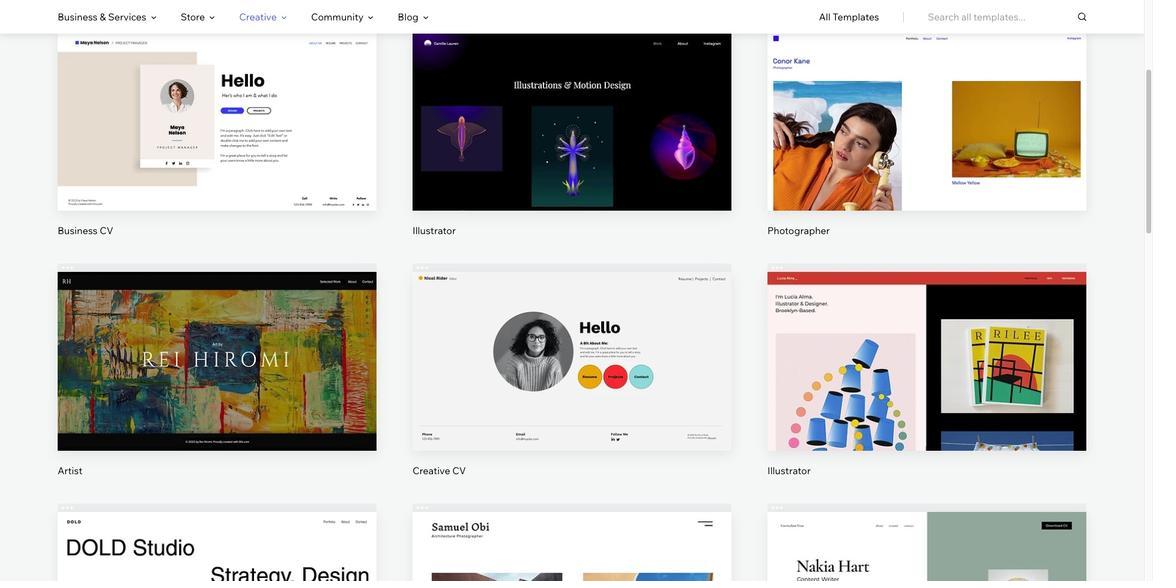 Task type: describe. For each thing, give the bounding box(es) containing it.
services
[[108, 11, 146, 23]]

1 vertical spatial illustrator group
[[768, 263, 1087, 478]]

portfolio & cv website templates - illustrator image for illustrator group to the left
[[413, 31, 732, 211]]

1 horizontal spatial portfolio & cv website templates - photographer image
[[768, 31, 1087, 211]]

view for portfolio & cv website templates - business cv image
[[206, 138, 228, 150]]

all templates link
[[819, 1, 879, 33]]

0 horizontal spatial illustrator group
[[413, 23, 732, 237]]

business for business cv
[[58, 224, 98, 236]]

portfolio & cv website templates - artist image
[[58, 272, 377, 451]]

cv for business cv
[[100, 224, 113, 236]]

&
[[100, 11, 106, 23]]

business & services
[[58, 11, 146, 23]]

creative for creative
[[239, 11, 277, 23]]

1 vertical spatial illustrator
[[768, 465, 811, 477]]

all templates
[[819, 11, 879, 23]]

creative cv
[[413, 465, 466, 477]]

templates
[[833, 11, 879, 23]]



Task type: locate. For each thing, give the bounding box(es) containing it.
business cv group
[[58, 23, 377, 237]]

photographer
[[768, 224, 830, 236]]

creative for creative cv
[[413, 465, 450, 477]]

view inside business cv group
[[206, 138, 228, 150]]

edit button inside artist group
[[189, 329, 246, 358]]

categories by subject element
[[58, 1, 429, 33]]

portfolio & cv website templates - illustrator image
[[413, 31, 732, 211], [768, 272, 1087, 451]]

0 horizontal spatial portfolio & cv website templates - illustrator image
[[413, 31, 732, 211]]

edit button for portfolio & cv website templates - artist image
[[189, 329, 246, 358]]

business inside group
[[58, 224, 98, 236]]

edit inside artist group
[[208, 338, 226, 350]]

portfolio & cv website templates - photographer image
[[768, 31, 1087, 211], [413, 513, 732, 581]]

business inside categories by subject element
[[58, 11, 98, 23]]

1 horizontal spatial portfolio & cv website templates - creative cv image
[[768, 513, 1087, 581]]

edit button inside business cv group
[[189, 88, 246, 117]]

0 vertical spatial creative
[[239, 11, 277, 23]]

edit button for portfolio & cv website templates - business cv image
[[189, 88, 246, 117]]

store
[[181, 11, 205, 23]]

all
[[819, 11, 831, 23]]

community
[[311, 11, 364, 23]]

edit for portfolio & cv website templates - artist image
[[208, 338, 226, 350]]

business
[[58, 11, 98, 23], [58, 224, 98, 236]]

0 vertical spatial illustrator
[[413, 224, 456, 236]]

1 horizontal spatial cv
[[452, 465, 466, 477]]

view inside creative cv group
[[561, 378, 583, 390]]

1 vertical spatial portfolio & cv website templates - illustrator image
[[768, 272, 1087, 451]]

business cv
[[58, 224, 113, 236]]

cv for creative cv
[[452, 465, 466, 477]]

view button for creative cv group
[[544, 370, 601, 399]]

artist
[[58, 465, 82, 477]]

0 vertical spatial illustrator group
[[413, 23, 732, 237]]

1 horizontal spatial portfolio & cv website templates - illustrator image
[[768, 272, 1087, 451]]

view button inside creative cv group
[[544, 370, 601, 399]]

1 vertical spatial portfolio & cv website templates - photographer image
[[413, 513, 732, 581]]

edit for top portfolio & cv website templates - creative cv image
[[563, 338, 581, 350]]

edit inside business cv group
[[208, 97, 226, 109]]

photographer group
[[768, 23, 1087, 237]]

1 vertical spatial cv
[[452, 465, 466, 477]]

view for portfolio & cv website templates - artist image
[[206, 378, 228, 390]]

1 horizontal spatial illustrator
[[768, 465, 811, 477]]

portfolio & cv website templates - illustrator image for illustrator group to the bottom
[[768, 272, 1087, 451]]

0 vertical spatial cv
[[100, 224, 113, 236]]

1 business from the top
[[58, 11, 98, 23]]

1 vertical spatial creative
[[413, 465, 450, 477]]

1 vertical spatial business
[[58, 224, 98, 236]]

creative
[[239, 11, 277, 23], [413, 465, 450, 477]]

0 horizontal spatial portfolio & cv website templates - creative cv image
[[413, 272, 732, 451]]

2 business from the top
[[58, 224, 98, 236]]

1 horizontal spatial creative
[[413, 465, 450, 477]]

artist group
[[58, 263, 377, 478]]

0 vertical spatial business
[[58, 11, 98, 23]]

illustrator
[[413, 224, 456, 236], [768, 465, 811, 477]]

view button for business cv group
[[189, 129, 246, 158]]

view button
[[189, 129, 246, 158], [544, 129, 601, 158], [189, 370, 246, 399], [544, 370, 601, 399], [899, 370, 956, 399]]

0 vertical spatial portfolio & cv website templates - illustrator image
[[413, 31, 732, 211]]

0 horizontal spatial illustrator
[[413, 224, 456, 236]]

0 horizontal spatial creative
[[239, 11, 277, 23]]

portfolio & cv website templates - business cv image
[[58, 31, 377, 211]]

edit inside creative cv group
[[563, 338, 581, 350]]

0 vertical spatial portfolio & cv website templates - photographer image
[[768, 31, 1087, 211]]

0 vertical spatial portfolio & cv website templates - creative cv image
[[413, 272, 732, 451]]

edit button
[[189, 88, 246, 117], [544, 88, 601, 117], [189, 329, 246, 358], [544, 329, 601, 358], [899, 329, 956, 358]]

blog
[[398, 11, 419, 23]]

0 horizontal spatial portfolio & cv website templates - photographer image
[[413, 513, 732, 581]]

edit for portfolio & cv website templates - business cv image
[[208, 97, 226, 109]]

edit button for top portfolio & cv website templates - creative cv image
[[544, 329, 601, 358]]

0 horizontal spatial cv
[[100, 224, 113, 236]]

view button inside artist group
[[189, 370, 246, 399]]

creative inside group
[[413, 465, 450, 477]]

view button inside business cv group
[[189, 129, 246, 158]]

view button for artist group
[[189, 370, 246, 399]]

categories. use the left and right arrow keys to navigate the menu element
[[0, 0, 1144, 34]]

cv
[[100, 224, 113, 236], [452, 465, 466, 477]]

creative cv group
[[413, 263, 732, 478]]

edit button inside creative cv group
[[544, 329, 601, 358]]

edit
[[208, 97, 226, 109], [563, 97, 581, 109], [208, 338, 226, 350], [563, 338, 581, 350], [918, 338, 936, 350]]

portfolio & cv website templates - branding portfolio image
[[58, 513, 377, 581]]

Search search field
[[928, 0, 1087, 34]]

1 vertical spatial portfolio & cv website templates - creative cv image
[[768, 513, 1087, 581]]

None search field
[[928, 0, 1087, 34]]

1 horizontal spatial illustrator group
[[768, 263, 1087, 478]]

view inside artist group
[[206, 378, 228, 390]]

business for business & services
[[58, 11, 98, 23]]

portfolio & cv website templates - creative cv image
[[413, 272, 732, 451], [768, 513, 1087, 581]]

illustrator group
[[413, 23, 732, 237], [768, 263, 1087, 478]]

view
[[206, 138, 228, 150], [561, 138, 583, 150], [206, 378, 228, 390], [561, 378, 583, 390], [916, 378, 938, 390]]

creative inside categories by subject element
[[239, 11, 277, 23]]

view for top portfolio & cv website templates - creative cv image
[[561, 378, 583, 390]]



Task type: vqa. For each thing, say whether or not it's contained in the screenshot.
the bottom Illustrator group Illustrator
yes



